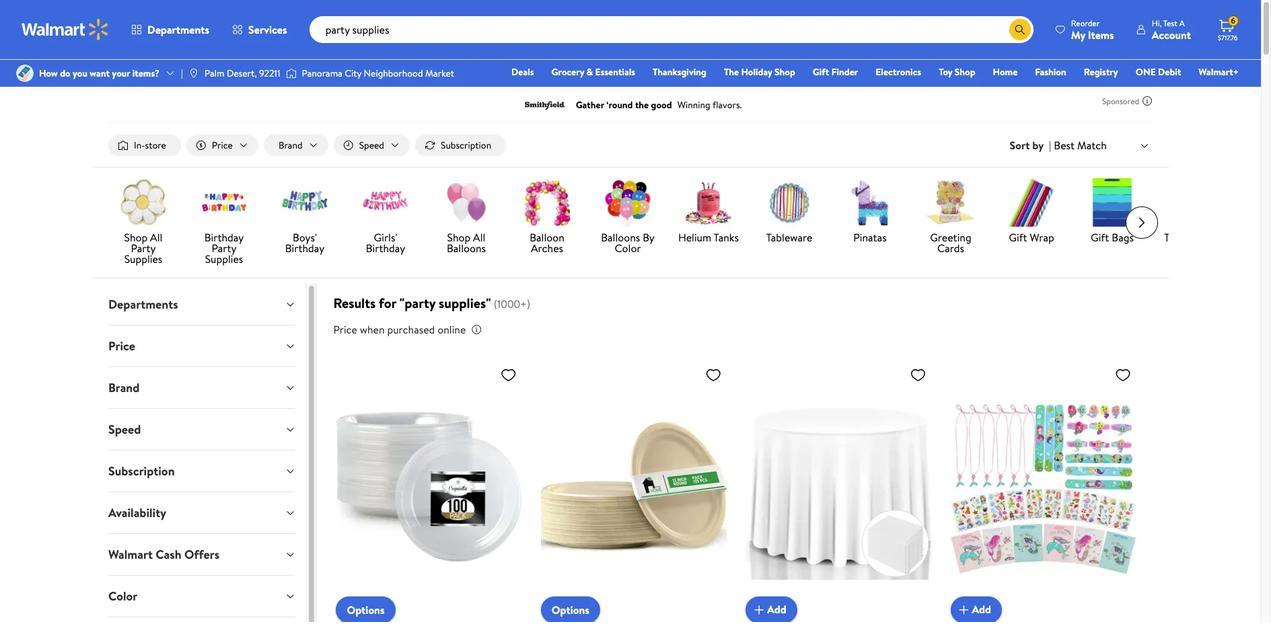 Task type: describe. For each thing, give the bounding box(es) containing it.
greeting cards link
[[916, 178, 986, 257]]

balloons inside the balloons by color
[[601, 230, 640, 245]]

hi, test a account
[[1152, 17, 1191, 42]]

shop all party supplies link
[[108, 178, 178, 267]]

shop right toy
[[955, 65, 976, 79]]

balloons by color image
[[604, 178, 652, 227]]

toy shop link
[[933, 65, 982, 79]]

| inside sort and filter section element
[[1049, 138, 1052, 153]]

departments button
[[98, 284, 307, 325]]

birthday party supplies link
[[189, 178, 259, 267]]

hi,
[[1152, 17, 1162, 29]]

color tab
[[98, 576, 307, 617]]

the holiday shop link
[[718, 65, 802, 79]]

how
[[39, 67, 58, 80]]

econohome 12 inch compostable plates [50-pack] - eco-conscious disposable tray made of bagasse or sugarcane fiber - microwave, refrigerator-safe - heavy duty paper plates for dinner, party supplies image
[[541, 362, 727, 613]]

gift wrap link
[[997, 178, 1067, 246]]

birthday party supplies image
[[200, 178, 248, 227]]

departments inside popup button
[[147, 22, 209, 37]]

walmart cash offers button
[[98, 535, 307, 576]]

boys'
[[293, 230, 317, 245]]

results
[[333, 294, 376, 312]]

 image for panorama
[[286, 67, 297, 80]]

supplies inside shop all party supplies
[[124, 252, 162, 267]]

departments inside dropdown button
[[108, 296, 178, 313]]

girls'
[[374, 230, 397, 245]]

fashion link
[[1029, 65, 1073, 79]]

palm desert, 92211
[[205, 67, 280, 80]]

in-store button
[[108, 135, 181, 156]]

Search search field
[[309, 16, 1034, 43]]

price when purchased online
[[333, 322, 466, 337]]

thanksgiving
[[653, 65, 707, 79]]

shop inside shop all balloons
[[447, 230, 471, 245]]

walmart cash offers
[[108, 547, 220, 563]]

walmart cash offers tab
[[98, 535, 307, 576]]

tableware link
[[755, 178, 825, 246]]

girls' birthday
[[366, 230, 405, 256]]

items?
[[132, 67, 160, 80]]

all for balloons
[[473, 230, 486, 245]]

deals link
[[506, 65, 540, 79]]

party inside shop all party supplies
[[131, 241, 156, 256]]

gift wrap image
[[1008, 178, 1056, 227]]

walmart
[[108, 547, 153, 563]]

services
[[248, 22, 287, 37]]

balloons by color link
[[593, 178, 663, 257]]

pinatas
[[854, 230, 887, 245]]

finder
[[832, 65, 858, 79]]

registry link
[[1078, 65, 1125, 79]]

my
[[1072, 27, 1086, 42]]

paper
[[1195, 230, 1222, 245]]

shop all party supplies
[[124, 230, 163, 267]]

0 horizontal spatial |
[[181, 67, 183, 80]]

1 vertical spatial price
[[333, 322, 357, 337]]

Walmart Site-Wide search field
[[309, 16, 1034, 43]]

add to cart image for costway 10 pcs 120'' round tablecloth polyester for home wedding restaurant party white 'image' at right
[[751, 602, 767, 618]]

1 vertical spatial brand button
[[98, 368, 307, 409]]

sort and filter section element
[[92, 124, 1169, 167]]

arches
[[531, 241, 563, 256]]

greeting
[[930, 230, 972, 245]]

price tab
[[98, 326, 307, 367]]

color inside the balloons by color
[[615, 241, 641, 256]]

supplies inside birthday party supplies
[[205, 252, 243, 267]]

party inside birthday party supplies
[[212, 241, 237, 256]]

gift for gift wrap
[[1009, 230, 1028, 245]]

walmart+ link
[[1193, 65, 1245, 79]]

tissue paper
[[1165, 230, 1222, 245]]

40 pcs mermaid party favors girls birthday supplies for 6 guest mermaid tail necklace bracelet rings bags filler kit gift style random image
[[951, 362, 1137, 613]]

add to cart image for 40 pcs mermaid party favors girls birthday supplies for 6 guest mermaid tail necklace bracelet rings bags filler kit gift style random image
[[956, 602, 972, 618]]

speed inside sort and filter section element
[[359, 139, 384, 152]]

1 vertical spatial price button
[[98, 326, 307, 367]]

tanks
[[714, 230, 739, 245]]

boys' birthday link
[[270, 178, 340, 257]]

offers
[[184, 547, 220, 563]]

speed tab
[[98, 409, 307, 450]]

walmart+
[[1199, 65, 1239, 79]]

fashion
[[1036, 65, 1067, 79]]

availability
[[108, 505, 166, 522]]

debit
[[1159, 65, 1182, 79]]

a
[[1180, 17, 1185, 29]]

all for party
[[150, 230, 163, 245]]

add to favorites list, econohome 12 inch compostable plates [50-pack] - eco-conscious disposable tray made of bagasse or sugarcane fiber - microwave, refrigerator-safe - heavy duty paper plates for dinner, party supplies image
[[706, 367, 722, 384]]

grocery & essentials
[[552, 65, 635, 79]]

one debit link
[[1130, 65, 1188, 79]]

options link for exquisite 9" disposable plastic plates bulk - 100 count party pack - lunch & dinner plates, clear image
[[336, 597, 396, 623]]

options for econohome 12 inch compostable plates [50-pack] - eco-conscious disposable tray made of bagasse or sugarcane fiber - microwave, refrigerator-safe - heavy duty paper plates for dinner, party supplies image
[[552, 603, 590, 618]]

brand button inside sort and filter section element
[[264, 135, 328, 156]]

availability tab
[[98, 493, 307, 534]]

shop all party supplies image
[[119, 178, 168, 227]]

birthday for girls' birthday
[[366, 241, 405, 256]]

panorama
[[302, 67, 343, 80]]

$717.76
[[1218, 33, 1238, 42]]

toy shop
[[939, 65, 976, 79]]

wrap
[[1030, 230, 1055, 245]]

add for add to cart image related to costway 10 pcs 120'' round tablecloth polyester for home wedding restaurant party white 'image' at right
[[767, 603, 787, 618]]

gift bags image
[[1088, 178, 1137, 227]]

one
[[1136, 65, 1156, 79]]

grocery
[[552, 65, 584, 79]]

greeting cards image
[[927, 178, 975, 227]]

essentials
[[595, 65, 635, 79]]

legal information image
[[471, 325, 482, 335]]

add to favorites list, 40 pcs mermaid party favors girls birthday supplies for 6 guest mermaid tail necklace bracelet rings bags filler kit gift style random image
[[1115, 367, 1132, 384]]

"party
[[400, 294, 436, 312]]

the
[[724, 65, 739, 79]]

bags
[[1112, 230, 1134, 245]]

boys' birthday image
[[281, 178, 329, 227]]

thanksgiving link
[[647, 65, 713, 79]]

pinatas image
[[846, 178, 895, 227]]

tissue
[[1165, 230, 1193, 245]]

do
[[60, 67, 70, 80]]

brand tab
[[98, 368, 307, 409]]

ad disclaimer and feedback for skylinedisplayad image
[[1142, 96, 1153, 106]]

account
[[1152, 27, 1191, 42]]

sponsored
[[1103, 95, 1140, 107]]

shop right holiday
[[775, 65, 796, 79]]

electronics
[[876, 65, 922, 79]]

add button for costway 10 pcs 120'' round tablecloth polyester for home wedding restaurant party white 'image' at right
[[746, 597, 798, 623]]

helium
[[678, 230, 712, 245]]

for
[[379, 294, 396, 312]]

92211
[[259, 67, 280, 80]]

gift finder link
[[807, 65, 864, 79]]

speed inside tab
[[108, 421, 141, 438]]

helium tanks link
[[674, 178, 744, 246]]

shop all balloons image
[[442, 178, 491, 227]]

add button for 40 pcs mermaid party favors girls birthday supplies for 6 guest mermaid tail necklace bracelet rings bags filler kit gift style random image
[[951, 597, 1002, 623]]

add to favorites list, costway 10 pcs 120'' round tablecloth polyester for home wedding restaurant party white image
[[910, 367, 927, 384]]

online
[[438, 322, 466, 337]]

gift for gift finder
[[813, 65, 830, 79]]

one debit
[[1136, 65, 1182, 79]]



Task type: vqa. For each thing, say whether or not it's contained in the screenshot.
2nd "4" from the left
no



Task type: locate. For each thing, give the bounding box(es) containing it.
birthday party supplies
[[204, 230, 244, 267]]

party down birthday party supplies image
[[212, 241, 237, 256]]

0 vertical spatial |
[[181, 67, 183, 80]]

subscription button
[[415, 135, 506, 156]]

1 horizontal spatial color
[[615, 241, 641, 256]]

in-store
[[134, 139, 166, 152]]

gift for gift bags
[[1091, 230, 1110, 245]]

balloon arches link
[[512, 178, 582, 257]]

0 vertical spatial speed
[[359, 139, 384, 152]]

0 horizontal spatial balloons
[[447, 241, 486, 256]]

2 supplies from the left
[[205, 252, 243, 267]]

gift inside the gift finder link
[[813, 65, 830, 79]]

1 horizontal spatial speed
[[359, 139, 384, 152]]

subscription inside subscription dropdown button
[[108, 463, 175, 480]]

price button inside sort and filter section element
[[186, 135, 258, 156]]

0 vertical spatial speed button
[[334, 135, 410, 156]]

price button
[[186, 135, 258, 156], [98, 326, 307, 367]]

price button up birthday party supplies image
[[186, 135, 258, 156]]

&
[[587, 65, 593, 79]]

0 horizontal spatial add button
[[746, 597, 798, 623]]

subscription tab
[[98, 451, 307, 492]]

0 horizontal spatial supplies
[[124, 252, 162, 267]]

 image right 92211
[[286, 67, 297, 80]]

gift bags
[[1091, 230, 1134, 245]]

supplies
[[124, 252, 162, 267], [205, 252, 243, 267]]

cards
[[938, 241, 965, 256]]

pinatas link
[[835, 178, 905, 246]]

1 add to cart image from the left
[[751, 602, 767, 618]]

speed
[[359, 139, 384, 152], [108, 421, 141, 438]]

1 horizontal spatial party
[[212, 241, 237, 256]]

all down shop all party supplies image
[[150, 230, 163, 245]]

tableware
[[766, 230, 813, 245]]

party down shop all party supplies image
[[131, 241, 156, 256]]

0 horizontal spatial gift
[[813, 65, 830, 79]]

speed button
[[334, 135, 410, 156], [98, 409, 307, 450]]

1 horizontal spatial speed button
[[334, 135, 410, 156]]

next slide for chipmodulewithimages list image
[[1126, 207, 1158, 239]]

options link for econohome 12 inch compostable plates [50-pack] - eco-conscious disposable tray made of bagasse or sugarcane fiber - microwave, refrigerator-safe - heavy duty paper plates for dinner, party supplies image
[[541, 597, 600, 623]]

add for add to cart image for 40 pcs mermaid party favors girls birthday supplies for 6 guest mermaid tail necklace bracelet rings bags filler kit gift style random image
[[972, 603, 992, 618]]

1 horizontal spatial birthday
[[285, 241, 325, 256]]

birthday down girls' birthday image
[[366, 241, 405, 256]]

balloon
[[530, 230, 565, 245]]

boys' birthday
[[285, 230, 325, 256]]

gift finder
[[813, 65, 858, 79]]

test
[[1164, 17, 1178, 29]]

1 vertical spatial speed button
[[98, 409, 307, 450]]

departments down shop all party supplies
[[108, 296, 178, 313]]

you
[[73, 67, 87, 80]]

departments up items?
[[147, 22, 209, 37]]

birthday down boys' birthday image
[[285, 241, 325, 256]]

in-
[[134, 139, 145, 152]]

 image
[[16, 65, 34, 82]]

 image
[[286, 67, 297, 80], [188, 68, 199, 79]]

balloon arches image
[[523, 178, 571, 227]]

toy
[[939, 65, 953, 79]]

1 horizontal spatial options link
[[541, 597, 600, 623]]

how do you want your items?
[[39, 67, 160, 80]]

1 options from the left
[[347, 603, 385, 618]]

departments tab
[[98, 284, 307, 325]]

0 horizontal spatial price
[[108, 338, 135, 355]]

grocery & essentials link
[[546, 65, 642, 79]]

brand
[[279, 139, 303, 152], [108, 380, 140, 397]]

0 horizontal spatial options
[[347, 603, 385, 618]]

supplies down shop all party supplies image
[[124, 252, 162, 267]]

1 party from the left
[[131, 241, 156, 256]]

1 horizontal spatial gift
[[1009, 230, 1028, 245]]

birthday down birthday party supplies image
[[204, 230, 244, 245]]

0 horizontal spatial subscription
[[108, 463, 175, 480]]

0 horizontal spatial speed
[[108, 421, 141, 438]]

gift left bags
[[1091, 230, 1110, 245]]

all inside shop all party supplies
[[150, 230, 163, 245]]

0 horizontal spatial add to cart image
[[751, 602, 767, 618]]

price inside tab
[[108, 338, 135, 355]]

exquisite 9" disposable plastic plates bulk - 100 count party pack - lunch & dinner plates, clear image
[[336, 362, 522, 613]]

party
[[131, 241, 156, 256], [212, 241, 237, 256]]

1 add from the left
[[767, 603, 787, 618]]

gift left wrap
[[1009, 230, 1028, 245]]

color down walmart
[[108, 588, 138, 605]]

best match
[[1054, 138, 1107, 153]]

gift inside gift bags link
[[1091, 230, 1110, 245]]

balloons inside the shop all balloons link
[[447, 241, 486, 256]]

2 add from the left
[[972, 603, 992, 618]]

| right by
[[1049, 138, 1052, 153]]

sort by |
[[1010, 138, 1052, 153]]

tableware image
[[765, 178, 814, 227]]

match
[[1078, 138, 1107, 153]]

2 vertical spatial price
[[108, 338, 135, 355]]

supplies up departments dropdown button
[[205, 252, 243, 267]]

0 vertical spatial price button
[[186, 135, 258, 156]]

birthday for boys' birthday
[[285, 241, 325, 256]]

options
[[347, 603, 385, 618], [552, 603, 590, 618]]

search icon image
[[1015, 24, 1026, 35]]

subscription up availability
[[108, 463, 175, 480]]

palm
[[205, 67, 225, 80]]

1 vertical spatial |
[[1049, 138, 1052, 153]]

1 vertical spatial brand
[[108, 380, 140, 397]]

speed button up subscription dropdown button
[[98, 409, 307, 450]]

all
[[150, 230, 163, 245], [473, 230, 486, 245]]

balloons left by
[[601, 230, 640, 245]]

1 vertical spatial subscription
[[108, 463, 175, 480]]

tab
[[98, 618, 307, 623]]

gift inside gift wrap link
[[1009, 230, 1028, 245]]

when
[[360, 322, 385, 337]]

2 add to cart image from the left
[[956, 602, 972, 618]]

(1000+)
[[494, 297, 531, 312]]

brand for brand dropdown button within the sort and filter section element
[[279, 139, 303, 152]]

departments
[[147, 22, 209, 37], [108, 296, 178, 313]]

shop
[[775, 65, 796, 79], [955, 65, 976, 79], [124, 230, 148, 245], [447, 230, 471, 245]]

balloons down shop all balloons image
[[447, 241, 486, 256]]

speed button up girls' birthday image
[[334, 135, 410, 156]]

2 add button from the left
[[951, 597, 1002, 623]]

walmart image
[[22, 19, 109, 40]]

helium tanks image
[[685, 178, 733, 227]]

brand inside tab
[[108, 380, 140, 397]]

subscription up shop all balloons image
[[441, 139, 492, 152]]

supplies"
[[439, 294, 491, 312]]

2 all from the left
[[473, 230, 486, 245]]

1 horizontal spatial all
[[473, 230, 486, 245]]

0 horizontal spatial add
[[767, 603, 787, 618]]

0 horizontal spatial options link
[[336, 597, 396, 623]]

subscription inside subscription button
[[441, 139, 492, 152]]

girls' birthday link
[[351, 178, 421, 257]]

 image for palm
[[188, 68, 199, 79]]

color inside dropdown button
[[108, 588, 138, 605]]

brand button
[[264, 135, 328, 156], [98, 368, 307, 409]]

home link
[[987, 65, 1024, 79]]

shop all balloons link
[[431, 178, 501, 257]]

price
[[212, 139, 233, 152], [333, 322, 357, 337], [108, 338, 135, 355]]

registry
[[1084, 65, 1119, 79]]

0 horizontal spatial all
[[150, 230, 163, 245]]

0 vertical spatial color
[[615, 241, 641, 256]]

0 vertical spatial brand
[[279, 139, 303, 152]]

0 horizontal spatial color
[[108, 588, 138, 605]]

color
[[615, 241, 641, 256], [108, 588, 138, 605]]

1 horizontal spatial brand
[[279, 139, 303, 152]]

best
[[1054, 138, 1075, 153]]

reorder
[[1072, 17, 1100, 29]]

2 horizontal spatial price
[[333, 322, 357, 337]]

balloon arches
[[530, 230, 565, 256]]

2 horizontal spatial gift
[[1091, 230, 1110, 245]]

gift wrap
[[1009, 230, 1055, 245]]

services button
[[221, 13, 299, 46]]

1 horizontal spatial price
[[212, 139, 233, 152]]

1 horizontal spatial add to cart image
[[956, 602, 972, 618]]

| left palm
[[181, 67, 183, 80]]

costway 10 pcs 120'' round tablecloth polyester for home wedding restaurant party white image
[[746, 362, 932, 613]]

1 horizontal spatial subscription
[[441, 139, 492, 152]]

6 $717.76
[[1218, 15, 1238, 42]]

color left by
[[615, 241, 641, 256]]

all down shop all balloons image
[[473, 230, 486, 245]]

0 vertical spatial brand button
[[264, 135, 328, 156]]

gift
[[813, 65, 830, 79], [1009, 230, 1028, 245], [1091, 230, 1110, 245]]

gift left finder
[[813, 65, 830, 79]]

shop down shop all party supplies image
[[124, 230, 148, 245]]

1 horizontal spatial balloons
[[601, 230, 640, 245]]

by
[[643, 230, 655, 245]]

departments button
[[120, 13, 221, 46]]

panorama city neighborhood market
[[302, 67, 454, 80]]

1 add button from the left
[[746, 597, 798, 623]]

1 vertical spatial departments
[[108, 296, 178, 313]]

shop down shop all balloons image
[[447, 230, 471, 245]]

1 horizontal spatial add button
[[951, 597, 1002, 623]]

0 vertical spatial subscription
[[441, 139, 492, 152]]

1 horizontal spatial options
[[552, 603, 590, 618]]

price button down departments dropdown button
[[98, 326, 307, 367]]

add to cart image
[[751, 602, 767, 618], [956, 602, 972, 618]]

1 all from the left
[[150, 230, 163, 245]]

neighborhood
[[364, 67, 423, 80]]

0 vertical spatial price
[[212, 139, 233, 152]]

1 supplies from the left
[[124, 252, 162, 267]]

0 horizontal spatial speed button
[[98, 409, 307, 450]]

greeting cards
[[930, 230, 972, 256]]

home
[[993, 65, 1018, 79]]

color button
[[98, 576, 307, 617]]

brand button down price tab
[[98, 368, 307, 409]]

helium tanks
[[678, 230, 739, 245]]

0 horizontal spatial birthday
[[204, 230, 244, 245]]

 image left palm
[[188, 68, 199, 79]]

store
[[145, 139, 166, 152]]

2 party from the left
[[212, 241, 237, 256]]

2 options link from the left
[[541, 597, 600, 623]]

1 vertical spatial color
[[108, 588, 138, 605]]

1 horizontal spatial  image
[[286, 67, 297, 80]]

2 options from the left
[[552, 603, 590, 618]]

city
[[345, 67, 362, 80]]

1 vertical spatial speed
[[108, 421, 141, 438]]

brand button up boys' birthday image
[[264, 135, 328, 156]]

options link
[[336, 597, 396, 623], [541, 597, 600, 623]]

brand inside sort and filter section element
[[279, 139, 303, 152]]

by
[[1033, 138, 1044, 153]]

1 options link from the left
[[336, 597, 396, 623]]

want
[[90, 67, 110, 80]]

0 horizontal spatial party
[[131, 241, 156, 256]]

sort
[[1010, 138, 1030, 153]]

best match button
[[1052, 137, 1153, 154]]

options for exquisite 9" disposable plastic plates bulk - 100 count party pack - lunch & dinner plates, clear image
[[347, 603, 385, 618]]

availability button
[[98, 493, 307, 534]]

electronics link
[[870, 65, 928, 79]]

market
[[425, 67, 454, 80]]

1 horizontal spatial supplies
[[205, 252, 243, 267]]

shop inside shop all party supplies
[[124, 230, 148, 245]]

2 horizontal spatial birthday
[[366, 241, 405, 256]]

add
[[767, 603, 787, 618], [972, 603, 992, 618]]

0 horizontal spatial  image
[[188, 68, 199, 79]]

girls' birthday image
[[361, 178, 410, 227]]

0 vertical spatial departments
[[147, 22, 209, 37]]

1 horizontal spatial add
[[972, 603, 992, 618]]

price inside sort and filter section element
[[212, 139, 233, 152]]

brand for the bottom brand dropdown button
[[108, 380, 140, 397]]

shop all balloons
[[447, 230, 486, 256]]

subscription
[[441, 139, 492, 152], [108, 463, 175, 480]]

1 horizontal spatial |
[[1049, 138, 1052, 153]]

all inside shop all balloons
[[473, 230, 486, 245]]

holiday
[[741, 65, 773, 79]]

0 horizontal spatial brand
[[108, 380, 140, 397]]

add to favorites list, exquisite 9" disposable plastic plates bulk - 100 count party pack - lunch & dinner plates, clear image
[[501, 367, 517, 384]]



